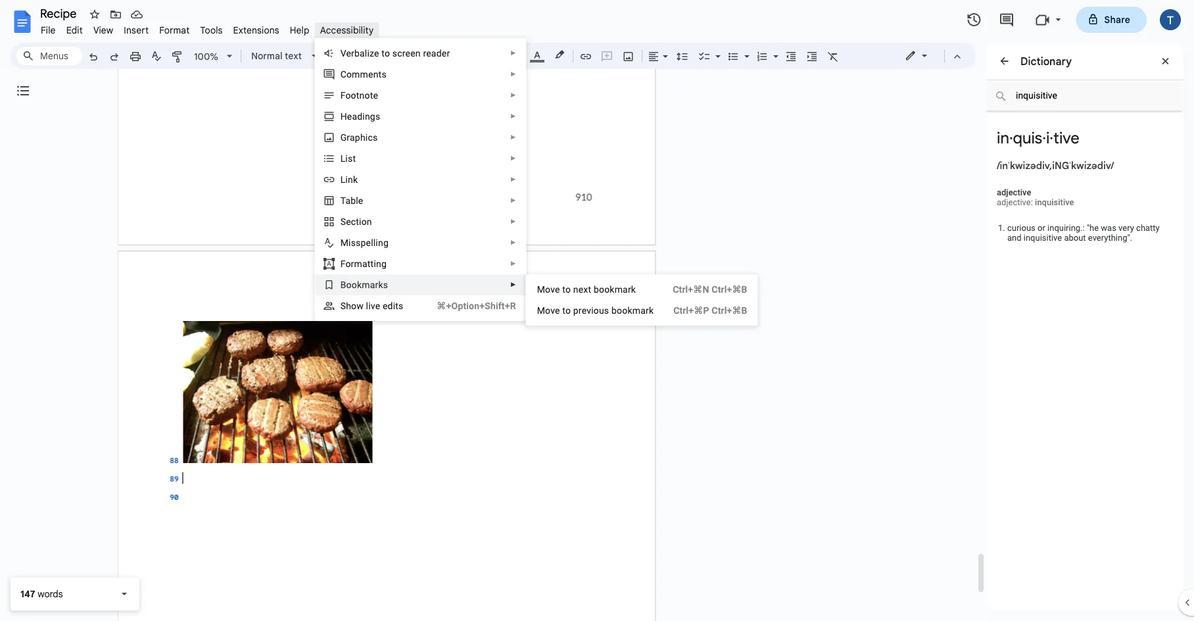 Task type: vqa. For each thing, say whether or not it's contained in the screenshot.


Task type: locate. For each thing, give the bounding box(es) containing it.
numbered list menu image
[[770, 47, 779, 52]]

/ up was
[[1111, 159, 1115, 172]]

12 ► from the top
[[510, 281, 517, 289]]

1 vertical spatial n
[[574, 284, 579, 295]]

menu containing move to
[[526, 274, 758, 326]]

main toolbar
[[82, 0, 844, 510]]

ctrl+⌘b down ctrl+⌘n ctrl+⌘b
[[712, 305, 748, 316]]

g
[[341, 132, 347, 143]]

inquisitive right and at the right top
[[1024, 233, 1063, 243]]

bookmark up move to previous bookmark p element
[[594, 284, 636, 295]]

1 move from the top
[[537, 284, 560, 295]]

move to n ext bookmark
[[537, 284, 636, 295]]

6 ► from the top
[[510, 155, 517, 162]]

extensions
[[233, 24, 279, 36]]

move
[[537, 284, 560, 295], [537, 305, 560, 316]]

ctrl+⌘b up the "ctrl+⌘p ctrl+⌘b"
[[712, 284, 748, 295]]

help
[[290, 24, 310, 36]]

n
[[360, 90, 365, 101], [574, 284, 579, 295]]

5 ► from the top
[[510, 134, 517, 141]]

1 vertical spatial inquisitive
[[1024, 233, 1063, 243]]

in·quis·i·tive application
[[0, 0, 1195, 621]]

1 horizontal spatial /
[[1111, 159, 1115, 172]]

2 ► from the top
[[510, 70, 517, 78]]

help menu item
[[285, 22, 315, 38]]

1 vertical spatial bookmark
[[612, 305, 654, 316]]

foot n ote
[[341, 90, 378, 101]]

ext
[[579, 284, 592, 295]]

Search dictionary text field
[[987, 80, 1183, 111]]

► for t able
[[510, 197, 517, 204]]

k
[[353, 174, 358, 185]]

1 ctrl+⌘b from the top
[[712, 284, 748, 295]]

i
[[359, 216, 362, 227]]

11 ► from the top
[[510, 260, 517, 267]]

menu containing verbalize to
[[315, 0, 527, 621]]

ctrl+⌘b for ctrl+⌘p ctrl+⌘b
[[712, 305, 748, 316]]

raphics
[[347, 132, 378, 143]]

ctrl+⌘b inside ctrl+⌘p ctrl+⌘b element
[[712, 305, 748, 316]]

n up headings h element
[[360, 90, 365, 101]]

h
[[341, 111, 347, 122]]

"he was very chatty and inquisitive about everything"
[[1008, 223, 1160, 243]]

move for move to p revious bookmark
[[537, 305, 560, 316]]

dictionary results for inquisitive section
[[987, 43, 1184, 621]]

Menus field
[[16, 47, 82, 65]]

verbalize
[[341, 48, 379, 59]]

move left ext in the top left of the page
[[537, 284, 560, 295]]

in·quis·i·tive
[[997, 128, 1080, 148]]

0 vertical spatial inquisitive
[[1036, 197, 1075, 207]]

/
[[997, 159, 1000, 172], [1111, 159, 1115, 172]]

dictionary heading
[[1021, 53, 1073, 69]]

ctrl+⌘b
[[712, 284, 748, 295], [712, 305, 748, 316]]

l
[[341, 153, 346, 164]]

share
[[1105, 14, 1131, 25]]

very
[[1119, 223, 1135, 233]]

menu
[[315, 0, 527, 621], [526, 274, 758, 326]]

curious or inquiring.
[[1008, 223, 1083, 233]]

"he
[[1088, 223, 1099, 233]]

ctrl+⌘b for ctrl+⌘n ctrl+⌘b
[[712, 284, 748, 295]]

0 vertical spatial n
[[360, 90, 365, 101]]

8 ► from the top
[[510, 197, 517, 204]]

10 ► from the top
[[510, 239, 517, 246]]

1 vertical spatial move
[[537, 305, 560, 316]]

ctrl+⌘n ctrl+⌘b element
[[657, 283, 748, 296]]

ctrl+⌘n ctrl+⌘b
[[673, 284, 748, 295]]

move left p
[[537, 305, 560, 316]]

► for rmatting
[[510, 260, 517, 267]]

was
[[1102, 223, 1117, 233]]

sect
[[341, 216, 359, 227]]

/ up adjective
[[997, 159, 1000, 172]]

9 ► from the top
[[510, 218, 517, 225]]

2 ctrl+⌘b from the top
[[712, 305, 748, 316]]

4 ► from the top
[[510, 113, 517, 120]]

bookmark
[[594, 284, 636, 295], [612, 305, 654, 316]]

liv
[[366, 300, 375, 311]]

formatting o element
[[341, 258, 391, 269]]

show
[[341, 300, 364, 311]]

► for lin k
[[510, 176, 517, 183]]

h eadings
[[341, 111, 381, 122]]

0 vertical spatial ctrl+⌘b
[[712, 284, 748, 295]]

view menu item
[[88, 22, 119, 38]]

2 move from the top
[[537, 305, 560, 316]]

accessibility
[[320, 24, 374, 36]]

menu bar inside menu bar banner
[[36, 17, 379, 39]]

1 ► from the top
[[510, 49, 517, 57]]

0 vertical spatial move
[[537, 284, 560, 295]]

0 horizontal spatial n
[[360, 90, 365, 101]]

l ist
[[341, 153, 356, 164]]

Star checkbox
[[86, 5, 104, 24]]

:
[[1083, 223, 1085, 233]]

3 ► from the top
[[510, 91, 517, 99]]

ist
[[346, 153, 356, 164]]

insert image image
[[621, 47, 637, 65]]

to
[[382, 48, 390, 59], [563, 284, 571, 295], [563, 305, 571, 316]]

1 vertical spatial to
[[563, 284, 571, 295]]

ctrl+⌘p
[[674, 305, 710, 316]]

footnote n element
[[341, 90, 382, 101]]

to left s
[[382, 48, 390, 59]]

1 vertical spatial ctrl+⌘b
[[712, 305, 748, 316]]

to left ext in the top left of the page
[[563, 284, 571, 295]]

dictionary
[[1021, 55, 1073, 68]]

m
[[341, 237, 349, 248]]

ctrl+⌘p ctrl+⌘b
[[674, 305, 748, 316]]

to for p
[[563, 305, 571, 316]]

to left p
[[563, 305, 571, 316]]

menu bar
[[36, 17, 379, 39]]

menu inside in·quis·i·tive application
[[526, 274, 758, 326]]

list l element
[[341, 153, 360, 164]]

ctrl+⌘b inside ctrl+⌘n ctrl+⌘b element
[[712, 284, 748, 295]]

bookmark right revious
[[612, 305, 654, 316]]

0 horizontal spatial /
[[997, 159, 1000, 172]]

► for c omments
[[510, 70, 517, 78]]

g raphics
[[341, 132, 378, 143]]

isspelling
[[349, 237, 389, 248]]

highlight color image
[[553, 47, 567, 63]]

inquisitive up curious or inquiring.
[[1036, 197, 1075, 207]]

inquisitive
[[1036, 197, 1075, 207], [1024, 233, 1063, 243]]

line & paragraph spacing image
[[675, 47, 691, 65]]

format menu item
[[154, 22, 195, 38]]

2 vertical spatial to
[[563, 305, 571, 316]]

styles list. normal text selected. option
[[251, 47, 304, 65]]

creen
[[398, 48, 421, 59]]

c
[[341, 69, 347, 80]]

0 vertical spatial bookmark
[[594, 284, 636, 295]]

⌘+option+shift+r element
[[421, 299, 516, 313]]

share button
[[1077, 7, 1147, 33]]

eadings
[[347, 111, 381, 122]]

menu bar containing file
[[36, 17, 379, 39]]

0 vertical spatial to
[[382, 48, 390, 59]]

inquisitive inside "he was very chatty and inquisitive about everything"
[[1024, 233, 1063, 243]]

rmatting
[[351, 258, 387, 269]]

move to next bookmark n element
[[537, 284, 640, 295]]

f o rmatting
[[341, 258, 387, 269]]

view
[[93, 24, 113, 36]]

insert menu item
[[119, 22, 154, 38]]

► for on
[[510, 218, 517, 225]]

omments
[[347, 69, 387, 80]]

tools menu item
[[195, 22, 228, 38]]

verbalize to screen reader s element
[[341, 48, 454, 59]]

inquisitive inside adjective adjective: inquisitive
[[1036, 197, 1075, 207]]

about
[[1065, 233, 1087, 243]]

t
[[341, 195, 346, 206]]

and
[[1008, 233, 1022, 243]]

menu bar banner
[[0, 0, 1195, 621]]

7 ► from the top
[[510, 176, 517, 183]]

n up p
[[574, 284, 579, 295]]

file
[[41, 24, 56, 36]]

s
[[393, 48, 398, 59]]

extensions menu item
[[228, 22, 285, 38]]

►
[[510, 49, 517, 57], [510, 70, 517, 78], [510, 91, 517, 99], [510, 113, 517, 120], [510, 134, 517, 141], [510, 155, 517, 162], [510, 176, 517, 183], [510, 197, 517, 204], [510, 218, 517, 225], [510, 239, 517, 246], [510, 260, 517, 267], [510, 281, 517, 289]]

file menu item
[[36, 22, 61, 38]]



Task type: describe. For each thing, give the bounding box(es) containing it.
p
[[574, 305, 579, 316]]

147
[[20, 588, 35, 600]]

► for b ookmarks
[[510, 281, 517, 289]]

table t element
[[341, 195, 367, 206]]

link k element
[[341, 174, 362, 185]]

► for ote
[[510, 91, 517, 99]]

accessibility menu item
[[315, 22, 379, 38]]

show liv e edits
[[341, 300, 404, 311]]

edit menu item
[[61, 22, 88, 38]]

b ookmarks
[[341, 279, 388, 290]]

t able
[[341, 195, 364, 206]]

tools
[[200, 24, 223, 36]]

ctrl+⌘p ctrl+⌘b element
[[658, 304, 748, 317]]

format
[[159, 24, 190, 36]]

147 words
[[20, 588, 63, 600]]

sect i on
[[341, 216, 372, 227]]

normal
[[251, 50, 283, 62]]

o
[[346, 258, 351, 269]]

edit
[[66, 24, 83, 36]]

text color image
[[530, 47, 545, 63]]

graphics g element
[[341, 132, 382, 143]]

bookmark for revious bookmark
[[612, 305, 654, 316]]

able
[[346, 195, 364, 206]]

edits
[[383, 300, 404, 311]]

Rename text field
[[36, 5, 84, 21]]

c omments
[[341, 69, 387, 80]]

bookmark for ext bookmark
[[594, 284, 636, 295]]

to for s
[[382, 48, 390, 59]]

► for m isspelling
[[510, 239, 517, 246]]

Zoom field
[[189, 47, 238, 67]]

verbalize to s creen reader
[[341, 48, 450, 59]]

ingˈkwizədiv
[[1053, 159, 1111, 172]]

move for move to n ext bookmark
[[537, 284, 560, 295]]

1 / from the left
[[997, 159, 1000, 172]]

move to previous bookmark p element
[[537, 305, 658, 316]]

section i element
[[341, 216, 376, 227]]

f
[[341, 258, 346, 269]]

Zoom text field
[[191, 47, 222, 66]]

ote
[[365, 90, 378, 101]]

lin k
[[341, 174, 358, 185]]

text
[[285, 50, 302, 62]]

comments c element
[[341, 69, 391, 80]]

reader
[[423, 48, 450, 59]]

chatty
[[1137, 223, 1160, 233]]

move to p revious bookmark
[[537, 305, 654, 316]]

to for n
[[563, 284, 571, 295]]

ookmarks
[[346, 279, 388, 290]]

headings h element
[[341, 111, 384, 122]]

2 / from the left
[[1111, 159, 1115, 172]]

inˈkwizədiv,
[[1000, 159, 1053, 172]]

on
[[362, 216, 372, 227]]

or
[[1038, 223, 1046, 233]]

adjective
[[997, 188, 1032, 197]]

normal text
[[251, 50, 302, 62]]

inquiring.
[[1048, 223, 1083, 233]]

lin
[[341, 174, 353, 185]]

► for l ist
[[510, 155, 517, 162]]

mode and view toolbar
[[895, 43, 968, 69]]

► for creen reader
[[510, 49, 517, 57]]

revious
[[579, 305, 609, 316]]

/ inˈkwizədiv, ingˈkwizədiv /
[[997, 159, 1115, 172]]

ctrl+⌘n
[[673, 284, 710, 295]]

adjective adjective: inquisitive
[[997, 188, 1075, 207]]

.
[[1131, 233, 1133, 243]]

► for g raphics
[[510, 134, 517, 141]]

misspelling m element
[[341, 237, 393, 248]]

foot
[[341, 90, 360, 101]]

words
[[38, 588, 63, 600]]

m isspelling
[[341, 237, 389, 248]]

show live edits e element
[[341, 300, 408, 311]]

1 horizontal spatial n
[[574, 284, 579, 295]]

bookmarks b element
[[341, 279, 392, 290]]

insert
[[124, 24, 149, 36]]

► for h eadings
[[510, 113, 517, 120]]

curious
[[1008, 223, 1036, 233]]

b
[[341, 279, 346, 290]]

⌘+option+shift+r
[[437, 300, 516, 311]]

everything"
[[1089, 233, 1131, 243]]

adjective:
[[997, 197, 1034, 207]]

e
[[375, 300, 381, 311]]



